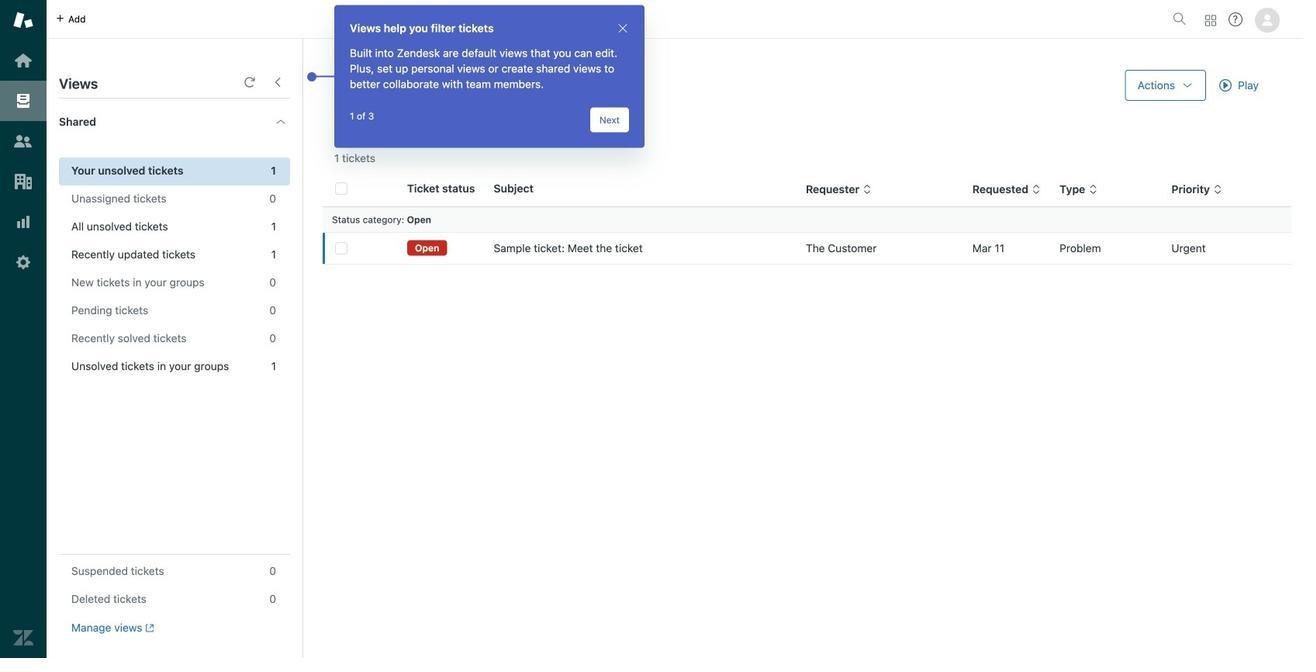 Task type: vqa. For each thing, say whether or not it's contained in the screenshot.
Organizations image
yes



Task type: locate. For each thing, give the bounding box(es) containing it.
opens in a new tab image
[[142, 623, 154, 633]]

main element
[[0, 0, 47, 658]]

close image
[[617, 22, 629, 35]]

dialog
[[334, 5, 645, 148]]

row
[[323, 232, 1292, 264]]

refresh views pane image
[[244, 76, 256, 88]]

customers image
[[13, 131, 33, 151]]

heading
[[47, 99, 303, 145]]

zendesk support image
[[13, 10, 33, 30]]

reporting image
[[13, 212, 33, 232]]

get help image
[[1229, 12, 1243, 26]]

hide panel views image
[[272, 76, 284, 88]]



Task type: describe. For each thing, give the bounding box(es) containing it.
views image
[[13, 91, 33, 111]]

organizations image
[[13, 172, 33, 192]]

zendesk products image
[[1206, 15, 1217, 26]]

zendesk image
[[13, 628, 33, 648]]

get started image
[[13, 50, 33, 71]]

admin image
[[13, 252, 33, 272]]



